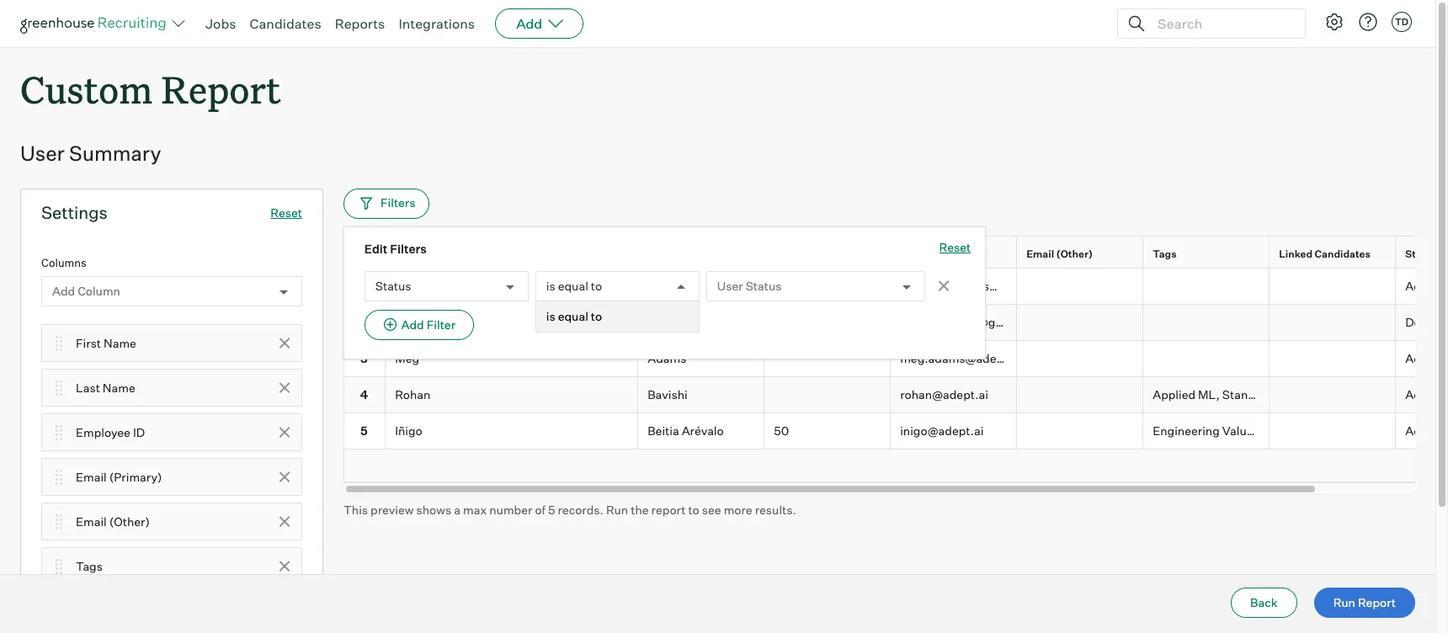 Task type: vqa. For each thing, say whether or not it's contained in the screenshot.
Dashboards
no



Task type: describe. For each thing, give the bounding box(es) containing it.
settings
[[41, 202, 108, 223]]

0 vertical spatial filters
[[381, 195, 416, 209]]

table containing 1
[[344, 236, 1449, 482]]

max
[[463, 502, 487, 517]]

a
[[454, 502, 461, 517]]

add for add column
[[52, 284, 75, 299]]

add filter
[[401, 318, 456, 332]]

user status
[[717, 279, 782, 293]]

0 horizontal spatial status
[[375, 279, 411, 293]]

preview
[[371, 502, 414, 517]]

1 horizontal spatial first
[[395, 248, 418, 261]]

0 vertical spatial candidates
[[250, 15, 321, 32]]

candidates link
[[250, 15, 321, 32]]

first name inside row
[[395, 248, 449, 261]]

2 cell
[[344, 305, 386, 341]]

1
[[362, 279, 367, 293]]

back
[[1251, 595, 1278, 610]]

reset link for settings
[[271, 206, 302, 220]]

&
[[1262, 424, 1271, 438]]

0 horizontal spatial (other)
[[109, 514, 150, 529]]

name inside row
[[420, 248, 449, 261]]

of
[[535, 502, 546, 517]]

ml,
[[1199, 387, 1220, 402]]

configure image
[[1325, 12, 1345, 32]]

codin
[[1417, 424, 1449, 438]]

last
[[76, 380, 100, 395]]

edit filters
[[365, 242, 427, 256]]

add button
[[495, 8, 584, 39]]

jobs
[[206, 15, 236, 32]]

2 horizontal spatial status
[[1406, 248, 1438, 261]]

meg.adams@adept.ai
[[901, 351, 1022, 366]]

front
[[1360, 424, 1390, 438]]

active for meg.adams@adept.ai
[[1406, 351, 1441, 366]]

1 vertical spatial filters
[[390, 242, 427, 256]]

5 cell
[[344, 413, 386, 449]]

david
[[395, 279, 427, 293]]

2
[[361, 315, 368, 330]]

applied
[[1153, 387, 1196, 402]]

td button
[[1389, 8, 1416, 35]]

add for add
[[516, 15, 543, 32]]

user summary
[[20, 141, 161, 166]]

margaret
[[395, 315, 446, 330]]

swe
[[1322, 387, 1348, 402]]

3 cell
[[344, 341, 386, 377]]

1 horizontal spatial status
[[746, 279, 782, 293]]

meg
[[395, 351, 419, 366]]

last name
[[76, 380, 135, 395]]

row containing 1
[[344, 269, 1449, 305]]

integrations link
[[399, 15, 475, 32]]

screen,
[[1277, 387, 1319, 402]]

arévalo
[[682, 424, 724, 438]]

row containing 3
[[344, 341, 1449, 377]]

5 inside cell
[[361, 424, 368, 438]]

run report button
[[1314, 588, 1416, 618]]

bavishi
[[648, 387, 688, 402]]

reports
[[335, 15, 385, 32]]

reset for settings
[[271, 206, 302, 220]]

1 is from the top
[[546, 279, 556, 293]]

run report
[[1334, 595, 1396, 610]]

active for david.abrahams@adept.ai
[[1406, 279, 1441, 293]]

rohan@adept.ai
[[901, 387, 989, 402]]

add filter button
[[365, 310, 474, 340]]

3
[[361, 351, 368, 366]]

end
[[1392, 424, 1414, 438]]

2 vertical spatial name
[[103, 380, 135, 395]]

(primary) inside column header
[[930, 248, 978, 261]]

1 vertical spatial first
[[76, 336, 101, 350]]

summary
[[69, 141, 161, 166]]

1 cell
[[344, 269, 386, 305]]

email (other) column header
[[1017, 237, 1147, 272]]

1 equal from the top
[[558, 279, 589, 293]]

greenhouse recruiting image
[[20, 13, 172, 34]]

email (primary) column header
[[891, 237, 1021, 272]]

1 horizontal spatial 5
[[548, 502, 555, 517]]

columns
[[41, 256, 87, 270]]

the
[[631, 502, 649, 517]]

1 vertical spatial email (other)
[[76, 514, 150, 529]]

this preview shows a max number of 5 records. run the report to see more results.
[[344, 502, 797, 517]]



Task type: locate. For each thing, give the bounding box(es) containing it.
(primary) up david.abrahams@adept.ai
[[930, 248, 978, 261]]

user for user status
[[717, 279, 743, 293]]

0 vertical spatial run
[[606, 502, 628, 517]]

user left 125
[[717, 279, 743, 293]]

filter image
[[358, 196, 372, 210]]

run left the
[[606, 502, 628, 517]]

2 is equal to from the top
[[546, 309, 602, 324]]

125
[[774, 279, 792, 293]]

megadams40@gmail.com
[[901, 315, 1047, 330]]

1 vertical spatial is
[[546, 309, 556, 324]]

1 horizontal spatial (other)
[[1057, 248, 1093, 261]]

reset link
[[271, 206, 302, 220], [940, 239, 971, 258]]

0 vertical spatial add
[[516, 15, 543, 32]]

cell
[[1017, 269, 1144, 305], [1144, 269, 1270, 305], [1270, 269, 1396, 305], [765, 305, 891, 341], [1017, 305, 1144, 341], [1144, 305, 1270, 341], [1270, 305, 1396, 341], [765, 341, 891, 377], [1017, 341, 1144, 377], [1144, 341, 1270, 377], [1270, 341, 1396, 377], [765, 377, 891, 413], [1017, 377, 1144, 413], [1270, 377, 1396, 413], [1017, 413, 1144, 449], [1270, 413, 1396, 449]]

integrations
[[399, 15, 475, 32]]

filters right edit
[[390, 242, 427, 256]]

report
[[652, 502, 686, 517]]

active up deactiva
[[1406, 279, 1441, 293]]

4
[[360, 387, 368, 402]]

email (other) inside column header
[[1027, 248, 1093, 261]]

jobs link
[[206, 15, 236, 32]]

row containing 5
[[344, 413, 1449, 449]]

0 horizontal spatial first
[[76, 336, 101, 350]]

coding
[[1351, 387, 1390, 402]]

add
[[516, 15, 543, 32], [52, 284, 75, 299], [401, 318, 424, 332]]

sense,
[[1320, 424, 1358, 438]]

0 vertical spatial 5
[[361, 424, 368, 438]]

tags column header
[[1144, 237, 1273, 272]]

first
[[395, 248, 418, 261], [76, 336, 101, 350]]

0 horizontal spatial 5
[[361, 424, 368, 438]]

name right last
[[103, 380, 135, 395]]

user up settings
[[20, 141, 65, 166]]

6 row from the top
[[344, 413, 1449, 449]]

0 horizontal spatial report
[[161, 64, 281, 114]]

1 horizontal spatial (primary)
[[930, 248, 978, 261]]

1 vertical spatial tags
[[76, 559, 103, 573]]

1 vertical spatial user
[[717, 279, 743, 293]]

(other) inside column header
[[1057, 248, 1093, 261]]

0 horizontal spatial add
[[52, 284, 75, 299]]

is equal to
[[546, 279, 602, 293], [546, 309, 602, 324]]

1 horizontal spatial add
[[401, 318, 424, 332]]

3 row from the top
[[344, 305, 1449, 341]]

engineering
[[1153, 424, 1220, 438]]

report
[[161, 64, 281, 114], [1359, 595, 1396, 610]]

5 row from the top
[[344, 377, 1449, 413]]

run right back
[[1334, 595, 1356, 610]]

1 horizontal spatial candidates
[[1315, 248, 1371, 261]]

report for run report
[[1359, 595, 1396, 610]]

active up codin
[[1406, 387, 1441, 402]]

Search text field
[[1154, 11, 1290, 36]]

1 vertical spatial (primary)
[[109, 470, 162, 484]]

0 horizontal spatial run
[[606, 502, 628, 517]]

see
[[702, 502, 721, 517]]

david.abrahams@adept.ai
[[901, 279, 1046, 293]]

this
[[344, 502, 368, 517]]

1 is equal to from the top
[[546, 279, 602, 293]]

reset left filter icon
[[271, 206, 302, 220]]

td
[[1396, 16, 1409, 28]]

user for user summary
[[20, 141, 65, 166]]

0 vertical spatial name
[[420, 248, 449, 261]]

table
[[344, 236, 1449, 482]]

4 active from the top
[[1406, 424, 1441, 438]]

0 horizontal spatial email (other)
[[76, 514, 150, 529]]

candidates inside column header
[[1315, 248, 1371, 261]]

add inside the add filter button
[[401, 318, 424, 332]]

custom
[[20, 64, 153, 114]]

id
[[133, 425, 145, 439]]

0 vertical spatial is
[[546, 279, 556, 293]]

(primary) down id
[[109, 470, 162, 484]]

1 horizontal spatial tags
[[1153, 248, 1177, 261]]

1 vertical spatial candidates
[[1315, 248, 1371, 261]]

td button
[[1392, 12, 1412, 32]]

back button
[[1231, 588, 1298, 618]]

2 vertical spatial add
[[401, 318, 424, 332]]

1 vertical spatial first name
[[76, 336, 136, 350]]

adams
[[648, 315, 687, 330], [648, 351, 687, 366]]

reset link up david.abrahams@adept.ai
[[940, 239, 971, 258]]

add for add filter
[[401, 318, 424, 332]]

adams down "abrahams" at left
[[648, 315, 687, 330]]

first up last
[[76, 336, 101, 350]]

active for rohan@adept.ai
[[1406, 387, 1441, 402]]

number
[[490, 502, 533, 517]]

0 vertical spatial to
[[591, 279, 602, 293]]

0 vertical spatial is equal to
[[546, 279, 602, 293]]

values
[[1223, 424, 1260, 438]]

row containing first name
[[344, 236, 1449, 272]]

0 vertical spatial adams
[[648, 315, 687, 330]]

beitia arévalo
[[648, 424, 724, 438]]

custom report
[[20, 64, 281, 114]]

reset
[[271, 206, 302, 220], [940, 240, 971, 255]]

employee id
[[76, 425, 145, 439]]

run inside run report button
[[1334, 595, 1356, 610]]

0 vertical spatial reset
[[271, 206, 302, 220]]

product
[[1273, 424, 1318, 438]]

4 row from the top
[[344, 341, 1449, 377]]

2 is from the top
[[546, 309, 556, 324]]

2 horizontal spatial add
[[516, 15, 543, 32]]

1 vertical spatial run
[[1334, 595, 1356, 610]]

active right front on the bottom right of page
[[1406, 424, 1441, 438]]

0 vertical spatial report
[[161, 64, 281, 114]]

add column
[[52, 284, 120, 299]]

tags inside column header
[[1153, 248, 1177, 261]]

0 vertical spatial user
[[20, 141, 65, 166]]

name up the 'david'
[[420, 248, 449, 261]]

first right edit
[[395, 248, 418, 261]]

1 horizontal spatial run
[[1334, 595, 1356, 610]]

1 active from the top
[[1406, 279, 1441, 293]]

1 horizontal spatial reset link
[[940, 239, 971, 258]]

0 vertical spatial (other)
[[1057, 248, 1093, 261]]

1 horizontal spatial reset
[[940, 240, 971, 255]]

report for custom report
[[161, 64, 281, 114]]

reports link
[[335, 15, 385, 32]]

(primary)
[[930, 248, 978, 261], [109, 470, 162, 484]]

applied ml, standard screen, swe coding
[[1153, 387, 1390, 402]]

to
[[591, 279, 602, 293], [591, 309, 602, 324], [688, 502, 700, 517]]

linked candidates column header
[[1270, 237, 1400, 272]]

active
[[1406, 279, 1441, 293], [1406, 351, 1441, 366], [1406, 387, 1441, 402], [1406, 424, 1441, 438]]

0 vertical spatial tags
[[1153, 248, 1177, 261]]

beitia
[[648, 424, 679, 438]]

first name up the 'david'
[[395, 248, 449, 261]]

1 row from the top
[[344, 236, 1449, 272]]

is
[[546, 279, 556, 293], [546, 309, 556, 324]]

1 horizontal spatial report
[[1359, 595, 1396, 610]]

user
[[20, 141, 65, 166], [717, 279, 743, 293]]

candidates right 'linked'
[[1315, 248, 1371, 261]]

1 adams from the top
[[648, 315, 687, 330]]

rohan
[[395, 387, 431, 402]]

adams for megadams40@gmail.com
[[648, 315, 687, 330]]

0 vertical spatial equal
[[558, 279, 589, 293]]

email
[[901, 248, 928, 261], [1027, 248, 1055, 261], [76, 470, 107, 484], [76, 514, 107, 529]]

5 down 4 cell
[[361, 424, 368, 438]]

2 equal from the top
[[558, 309, 589, 324]]

0 horizontal spatial user
[[20, 141, 65, 166]]

0 horizontal spatial first name
[[76, 336, 136, 350]]

0 horizontal spatial candidates
[[250, 15, 321, 32]]

0 horizontal spatial email (primary)
[[76, 470, 162, 484]]

candidates right jobs
[[250, 15, 321, 32]]

1 vertical spatial reset link
[[940, 239, 971, 258]]

1 vertical spatial adams
[[648, 351, 687, 366]]

2 active from the top
[[1406, 351, 1441, 366]]

reset up david.abrahams@adept.ai
[[940, 240, 971, 255]]

50
[[774, 424, 789, 438]]

reset link left filter icon
[[271, 206, 302, 220]]

email (primary)
[[901, 248, 978, 261], [76, 470, 162, 484]]

linked candidates
[[1280, 248, 1371, 261]]

2 adams from the top
[[648, 351, 687, 366]]

5 right of
[[548, 502, 555, 517]]

more
[[724, 502, 753, 517]]

3 active from the top
[[1406, 387, 1441, 402]]

1 horizontal spatial first name
[[395, 248, 449, 261]]

iñigo
[[395, 424, 423, 438]]

first name up last name
[[76, 336, 136, 350]]

row containing 2
[[344, 305, 1449, 341]]

results.
[[755, 502, 797, 517]]

1 horizontal spatial email (primary)
[[901, 248, 978, 261]]

email (other)
[[1027, 248, 1093, 261], [76, 514, 150, 529]]

deactiva
[[1406, 315, 1449, 330]]

name
[[420, 248, 449, 261], [104, 336, 136, 350], [103, 380, 135, 395]]

equal
[[558, 279, 589, 293], [558, 309, 589, 324]]

column
[[78, 284, 120, 299]]

row
[[344, 236, 1449, 272], [344, 269, 1449, 305], [344, 305, 1449, 341], [344, 341, 1449, 377], [344, 377, 1449, 413], [344, 413, 1449, 449]]

0 vertical spatial email (other)
[[1027, 248, 1093, 261]]

active down deactiva
[[1406, 351, 1441, 366]]

linked
[[1280, 248, 1313, 261]]

active for inigo@adept.ai
[[1406, 424, 1441, 438]]

1 vertical spatial (other)
[[109, 514, 150, 529]]

1 horizontal spatial user
[[717, 279, 743, 293]]

0 vertical spatial first
[[395, 248, 418, 261]]

run
[[606, 502, 628, 517], [1334, 595, 1356, 610]]

adams up bavishi on the bottom
[[648, 351, 687, 366]]

filter
[[427, 318, 456, 332]]

0 vertical spatial (primary)
[[930, 248, 978, 261]]

filters
[[381, 195, 416, 209], [390, 242, 427, 256]]

0 horizontal spatial reset
[[271, 206, 302, 220]]

1 vertical spatial add
[[52, 284, 75, 299]]

row group
[[344, 269, 1449, 449]]

1 vertical spatial email (primary)
[[76, 470, 162, 484]]

filters right filter icon
[[381, 195, 416, 209]]

1 horizontal spatial email (other)
[[1027, 248, 1093, 261]]

1 vertical spatial 5
[[548, 502, 555, 517]]

email (primary) up david.abrahams@adept.ai
[[901, 248, 978, 261]]

report inside button
[[1359, 595, 1396, 610]]

1 vertical spatial report
[[1359, 595, 1396, 610]]

email (primary) inside column header
[[901, 248, 978, 261]]

abrahams
[[648, 279, 705, 293]]

2 row from the top
[[344, 269, 1449, 305]]

engineering values & product sense, front end codin
[[1153, 424, 1449, 438]]

1 vertical spatial reset
[[940, 240, 971, 255]]

name up last name
[[104, 336, 136, 350]]

row group containing 1
[[344, 269, 1449, 449]]

add inside add "popup button"
[[516, 15, 543, 32]]

shows
[[417, 502, 452, 517]]

0 horizontal spatial (primary)
[[109, 470, 162, 484]]

1 vertical spatial is equal to
[[546, 309, 602, 324]]

edit
[[365, 242, 388, 256]]

email (primary) down employee id
[[76, 470, 162, 484]]

2 vertical spatial to
[[688, 502, 700, 517]]

reset link for edit filters
[[940, 239, 971, 258]]

0 horizontal spatial reset link
[[271, 206, 302, 220]]

0 horizontal spatial tags
[[76, 559, 103, 573]]

0 vertical spatial email (primary)
[[901, 248, 978, 261]]

row containing 4
[[344, 377, 1449, 413]]

5
[[361, 424, 368, 438], [548, 502, 555, 517]]

reset for edit filters
[[940, 240, 971, 255]]

1 vertical spatial to
[[591, 309, 602, 324]]

4 cell
[[344, 377, 386, 413]]

0 vertical spatial reset link
[[271, 206, 302, 220]]

employee
[[76, 425, 130, 439]]

status
[[1406, 248, 1438, 261], [375, 279, 411, 293], [746, 279, 782, 293]]

candidates
[[250, 15, 321, 32], [1315, 248, 1371, 261]]

inigo@adept.ai
[[901, 424, 984, 438]]

1 vertical spatial equal
[[558, 309, 589, 324]]

0 vertical spatial first name
[[395, 248, 449, 261]]

records.
[[558, 502, 604, 517]]

1 vertical spatial name
[[104, 336, 136, 350]]

adams for meg.adams@adept.ai
[[648, 351, 687, 366]]

standard
[[1223, 387, 1274, 402]]



